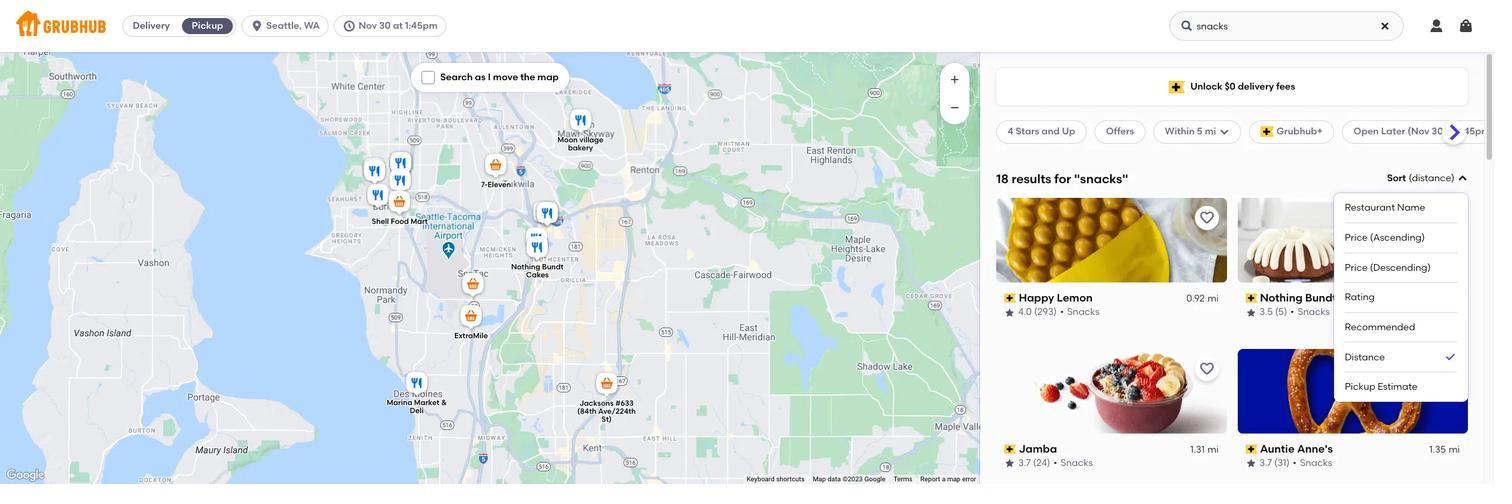 Task type: vqa. For each thing, say whether or not it's contained in the screenshot.


Task type: locate. For each thing, give the bounding box(es) containing it.
0 horizontal spatial cakes
[[526, 271, 549, 280]]

price
[[1345, 232, 1368, 244], [1345, 262, 1368, 273]]

1 horizontal spatial pickup
[[1345, 382, 1376, 393]]

cakes up recommended
[[1340, 292, 1373, 304]]

report a map error
[[921, 476, 977, 483]]

bundt left "rating"
[[1306, 292, 1337, 304]]

keyboard shortcuts button
[[747, 475, 805, 485]]

0 vertical spatial grubhub plus flag logo image
[[1169, 81, 1185, 93]]

1 horizontal spatial nothing
[[1260, 292, 1303, 304]]

snacks for auntie anne's
[[1300, 458, 1333, 469]]

1 vertical spatial save this restaurant image
[[1440, 361, 1456, 377]]

0 horizontal spatial subscription pass image
[[1005, 445, 1016, 454]]

nothing bundt cakes down happy lemon icon
[[511, 263, 563, 280]]

1 3.7 from the left
[[1019, 458, 1031, 469]]

pickup down "distance"
[[1345, 382, 1376, 393]]

unlock
[[1191, 81, 1223, 92]]

subscription pass image
[[1005, 445, 1016, 454], [1246, 445, 1258, 454]]

jamba logo image
[[997, 349, 1227, 434]]

0 horizontal spatial subscription pass image
[[1005, 294, 1016, 303]]

0 horizontal spatial save this restaurant image
[[1199, 210, 1215, 226]]

0 horizontal spatial nothing bundt cakes
[[511, 263, 563, 280]]

moon
[[557, 136, 578, 144]]

1 subscription pass image from the left
[[1005, 445, 1016, 454]]

subscription pass image left 'auntie'
[[1246, 445, 1258, 454]]

0 horizontal spatial save this restaurant image
[[1199, 361, 1215, 377]]

grubhub plus flag logo image left grubhub+
[[1261, 127, 1274, 137]]

save this restaurant image for auntie anne's
[[1440, 361, 1456, 377]]

for
[[1055, 171, 1071, 186]]

grubhub plus flag logo image left unlock
[[1169, 81, 1185, 93]]

0 horizontal spatial nothing
[[511, 263, 540, 272]]

• snacks
[[1060, 307, 1100, 318], [1291, 307, 1330, 318], [1054, 458, 1093, 469], [1293, 458, 1333, 469]]

subscription pass image left the 'happy'
[[1005, 294, 1016, 303]]

1 vertical spatial pickup
[[1345, 382, 1376, 393]]

extramile image
[[457, 303, 484, 333]]

#633
[[615, 399, 634, 408]]

save this restaurant image for 3.5 (5)
[[1440, 210, 1456, 226]]

1 horizontal spatial at
[[1446, 126, 1456, 137]]

happy lemon logo image
[[997, 198, 1227, 283]]

3.7 (31)
[[1260, 458, 1290, 469]]

1:45pm
[[405, 20, 438, 31]]

1 horizontal spatial grubhub plus flag logo image
[[1261, 127, 1274, 137]]

• right "(31)"
[[1293, 458, 1297, 469]]

happy lemon image
[[523, 226, 550, 255]]

1 horizontal spatial 30
[[1432, 126, 1444, 137]]

1 horizontal spatial subscription pass image
[[1246, 294, 1258, 303]]

mi right the 5
[[1205, 126, 1217, 137]]

marina market & deli image
[[403, 370, 430, 400]]

list box
[[1345, 194, 1458, 402]]

0 vertical spatial map
[[538, 72, 559, 83]]

star icon image
[[1005, 308, 1015, 318], [1246, 308, 1257, 318], [1005, 459, 1015, 469], [1246, 459, 1257, 469]]

subscription pass image for happy lemon
[[1005, 294, 1016, 303]]

pickup
[[192, 20, 223, 31], [1345, 382, 1376, 393]]

1 vertical spatial map
[[947, 476, 961, 483]]

results
[[1012, 171, 1052, 186]]

• down happy lemon at the bottom of the page
[[1060, 307, 1064, 318]]

1 horizontal spatial 3.7
[[1260, 458, 1272, 469]]

anne's
[[1298, 443, 1333, 456]]

st)
[[601, 415, 611, 424]]

30 right (nov on the top right of the page
[[1432, 126, 1444, 137]]

save this restaurant image
[[1440, 210, 1456, 226], [1199, 361, 1215, 377]]

jamba
[[1019, 443, 1057, 456]]

subscription pass image left jamba
[[1005, 445, 1016, 454]]

1 horizontal spatial subscription pass image
[[1246, 445, 1258, 454]]

1 vertical spatial price
[[1345, 262, 1368, 273]]

cakes down nothing bundt cakes icon
[[526, 271, 549, 280]]

1 horizontal spatial map
[[947, 476, 961, 483]]

later
[[1382, 126, 1406, 137]]

2 price from the top
[[1345, 262, 1368, 273]]

1:45pm)
[[1458, 126, 1494, 137]]

map data ©2023 google
[[813, 476, 886, 483]]

pickup inside button
[[192, 20, 223, 31]]

save this restaurant image inside 'button'
[[1199, 361, 1215, 377]]

estimate
[[1378, 382, 1418, 393]]

save this restaurant button for auntie anne's
[[1436, 357, 1460, 381]]

1 vertical spatial grubhub plus flag logo image
[[1261, 127, 1274, 137]]

star icon image for auntie anne's
[[1246, 459, 1257, 469]]

subscription pass image
[[1005, 294, 1016, 303], [1246, 294, 1258, 303]]

price (descending)
[[1345, 262, 1431, 273]]

marina
[[386, 399, 412, 407]]

30 right nov
[[379, 20, 391, 31]]

18 results for "snacks"
[[997, 171, 1129, 186]]

0 horizontal spatial 30
[[379, 20, 391, 31]]

svg image right the )
[[1458, 173, 1468, 184]]

• right (24)
[[1054, 458, 1058, 469]]

7-
[[481, 180, 487, 189]]

pickup inside list box
[[1345, 382, 1376, 393]]

google image
[[3, 467, 48, 485]]

1 horizontal spatial bundt
[[1306, 292, 1337, 304]]

• snacks down anne's
[[1293, 458, 1333, 469]]

map right the
[[538, 72, 559, 83]]

snacks right (5)
[[1298, 307, 1330, 318]]

nothing up (5)
[[1260, 292, 1303, 304]]

auntie
[[1260, 443, 1295, 456]]

0 vertical spatial save this restaurant image
[[1199, 210, 1215, 226]]

0 horizontal spatial bundt
[[542, 263, 563, 272]]

1 vertical spatial nothing bundt cakes
[[1260, 292, 1373, 304]]

1 vertical spatial save this restaurant image
[[1199, 361, 1215, 377]]

distance
[[1412, 173, 1452, 184]]

mi right 1.31
[[1208, 444, 1219, 456]]

4.0
[[1019, 307, 1032, 318]]

0 vertical spatial nothing bundt cakes
[[511, 263, 563, 280]]

0 vertical spatial nothing
[[511, 263, 540, 272]]

extramile
[[454, 332, 488, 341]]

mi right 1.35
[[1449, 444, 1460, 456]]

antojitos michalisco 1st ave image
[[387, 150, 414, 179]]

sea tac marathon image
[[459, 271, 486, 301]]

0 horizontal spatial map
[[538, 72, 559, 83]]

stars
[[1016, 126, 1040, 137]]

eleven
[[487, 180, 511, 189]]

svg image inside nov 30 at 1:45pm button
[[343, 19, 356, 33]]

save this restaurant button for jamba
[[1195, 357, 1219, 381]]

3.7 left (24)
[[1019, 458, 1031, 469]]

1 horizontal spatial save this restaurant image
[[1440, 210, 1456, 226]]

wa
[[304, 20, 320, 31]]

2 subscription pass image from the left
[[1246, 294, 1258, 303]]

jacksons #633 (84th ave/224th st) image
[[593, 371, 620, 400]]

3.7 left "(31)"
[[1260, 458, 1272, 469]]

at left 1:45pm)
[[1446, 126, 1456, 137]]

keyboard
[[747, 476, 775, 483]]

snacks down anne's
[[1300, 458, 1333, 469]]

mi right 0.92
[[1208, 293, 1219, 305]]

0 horizontal spatial 3.7
[[1019, 458, 1031, 469]]

star icon image left 4.0
[[1005, 308, 1015, 318]]

0 vertical spatial save this restaurant image
[[1440, 210, 1456, 226]]

0 vertical spatial pickup
[[192, 20, 223, 31]]

0 vertical spatial bundt
[[542, 263, 563, 272]]

svg image
[[1429, 18, 1445, 34], [1458, 18, 1474, 34], [343, 19, 356, 33], [1380, 21, 1390, 31], [1219, 127, 1230, 137]]

1 horizontal spatial save this restaurant image
[[1440, 361, 1456, 377]]

snacks down lemon at the right
[[1068, 307, 1100, 318]]

None field
[[1335, 172, 1468, 402]]

delivery
[[133, 20, 170, 31]]

subscription pass image inside nothing bundt cakes link
[[1246, 294, 1258, 303]]

map
[[538, 72, 559, 83], [947, 476, 961, 483]]

mi
[[1205, 126, 1217, 137], [1208, 293, 1219, 305], [1208, 444, 1219, 456], [1449, 444, 1460, 456]]

7 eleven image
[[482, 152, 509, 181]]

grubhub plus flag logo image for grubhub+
[[1261, 127, 1274, 137]]

5
[[1197, 126, 1203, 137]]

pickup right delivery button
[[192, 20, 223, 31]]

bundt
[[542, 263, 563, 272], [1306, 292, 1337, 304]]

search
[[440, 72, 473, 83]]

• snacks right (5)
[[1291, 307, 1330, 318]]

3.7 for jamba
[[1019, 458, 1031, 469]]

star icon image left 3.7 (24)
[[1005, 459, 1015, 469]]

move
[[493, 72, 518, 83]]

nothing inside map region
[[511, 263, 540, 272]]

bundt down happy lemon icon
[[542, 263, 563, 272]]

shortcuts
[[777, 476, 805, 483]]

3.5 (5)
[[1260, 307, 1288, 318]]

map right a
[[947, 476, 961, 483]]

price down restaurant
[[1345, 232, 1368, 244]]

grubhub plus flag logo image for unlock $0 delivery fees
[[1169, 81, 1185, 93]]

1 vertical spatial at
[[1446, 126, 1456, 137]]

0 vertical spatial 30
[[379, 20, 391, 31]]

nothing down happy lemon icon
[[511, 263, 540, 272]]

delivery button
[[123, 15, 179, 37]]

shell
[[371, 217, 389, 226]]

nothing bundt cakes up (5)
[[1260, 292, 1373, 304]]

1 vertical spatial 30
[[1432, 126, 1444, 137]]

nov 30 at 1:45pm
[[359, 20, 438, 31]]

svg image left seattle,
[[250, 19, 264, 33]]

1 horizontal spatial cakes
[[1340, 292, 1373, 304]]

3.7 for auntie anne's
[[1260, 458, 1272, 469]]

star icon image for happy lemon
[[1005, 308, 1015, 318]]

snacks
[[1068, 307, 1100, 318], [1298, 307, 1330, 318], [1061, 458, 1093, 469], [1300, 458, 1333, 469]]

1 price from the top
[[1345, 232, 1368, 244]]

auntie anne's image
[[534, 200, 561, 230]]

0 vertical spatial cakes
[[526, 271, 549, 280]]

happy
[[1019, 292, 1055, 304]]

mi for jamba
[[1208, 444, 1219, 456]]

subscription pass image for nothing bundt cakes
[[1246, 294, 1258, 303]]

0 horizontal spatial pickup
[[192, 20, 223, 31]]

1.35
[[1430, 444, 1446, 456]]

star icon image left 3.7 (31)
[[1246, 459, 1257, 469]]

as
[[475, 72, 486, 83]]

market
[[414, 399, 439, 407]]

30
[[379, 20, 391, 31], [1432, 126, 1444, 137]]

moon village bakery image
[[567, 107, 594, 137]]

• snacks for jamba
[[1054, 458, 1093, 469]]

0 vertical spatial at
[[393, 20, 403, 31]]

0 horizontal spatial grubhub plus flag logo image
[[1169, 81, 1185, 93]]

4
[[1008, 126, 1014, 137]]

seattle, wa
[[266, 20, 320, 31]]

save this restaurant image
[[1199, 210, 1215, 226], [1440, 361, 1456, 377]]

svg image
[[250, 19, 264, 33], [1180, 19, 1194, 33], [424, 74, 432, 82], [1458, 173, 1468, 184]]

2 3.7 from the left
[[1260, 458, 1272, 469]]

svg image inside seattle, wa button
[[250, 19, 264, 33]]

fees
[[1277, 81, 1296, 92]]

at left '1:45pm'
[[393, 20, 403, 31]]

nothing bundt cakes image
[[524, 234, 550, 264]]

save this restaurant button
[[1195, 206, 1219, 230], [1436, 206, 1460, 230], [1195, 357, 1219, 381], [1436, 357, 1460, 381]]

• snacks for happy lemon
[[1060, 307, 1100, 318]]

subscription pass image right '0.92 mi'
[[1246, 294, 1258, 303]]

save this restaurant image for happy lemon
[[1199, 210, 1215, 226]]

• snacks down lemon at the right
[[1060, 307, 1100, 318]]

(descending)
[[1370, 262, 1431, 273]]

nothing
[[511, 263, 540, 272], [1260, 292, 1303, 304]]

price up "rating"
[[1345, 262, 1368, 273]]

deli
[[410, 407, 423, 415]]

1 horizontal spatial nothing bundt cakes
[[1260, 292, 1373, 304]]

2 subscription pass image from the left
[[1246, 445, 1258, 454]]

0 vertical spatial price
[[1345, 232, 1368, 244]]

0 horizontal spatial at
[[393, 20, 403, 31]]

• for happy lemon
[[1060, 307, 1064, 318]]

none field containing sort
[[1335, 172, 1468, 402]]

at
[[393, 20, 403, 31], [1446, 126, 1456, 137]]

jacksons
[[579, 399, 613, 408]]

grubhub plus flag logo image
[[1169, 81, 1185, 93], [1261, 127, 1274, 137]]

1 subscription pass image from the left
[[1005, 294, 1016, 303]]

village
[[579, 136, 603, 144]]

snacks right (24)
[[1061, 458, 1093, 469]]

• snacks right (24)
[[1054, 458, 1093, 469]]



Task type: describe. For each thing, give the bounding box(es) containing it.
sort
[[1388, 173, 1407, 184]]

i
[[488, 72, 491, 83]]

tacos el hass image
[[361, 158, 388, 187]]

moon village bakery
[[557, 136, 603, 152]]

seattle, wa button
[[242, 15, 334, 37]]

distance option
[[1345, 343, 1458, 373]]

unlock $0 delivery fees
[[1191, 81, 1296, 92]]

price (ascending)
[[1345, 232, 1425, 244]]

report a map error link
[[921, 476, 977, 483]]

1 vertical spatial bundt
[[1306, 292, 1337, 304]]

1 vertical spatial cakes
[[1340, 292, 1373, 304]]

within 5 mi
[[1165, 126, 1217, 137]]

• right (5)
[[1291, 307, 1295, 318]]

sort ( distance )
[[1388, 173, 1455, 184]]

mi for auntie anne's
[[1449, 444, 1460, 456]]

bakery
[[568, 144, 593, 152]]

price for price (descending)
[[1345, 262, 1368, 273]]

the
[[520, 72, 535, 83]]

plus icon image
[[948, 73, 962, 86]]

mart
[[410, 217, 428, 226]]

seattle,
[[266, 20, 302, 31]]

18
[[997, 171, 1009, 186]]

google
[[865, 476, 886, 483]]

subscription pass image for jamba
[[1005, 445, 1016, 454]]

restaurant
[[1345, 202, 1395, 214]]

ave/224th
[[598, 407, 636, 416]]

pickup button
[[179, 15, 236, 37]]

0.92
[[1187, 293, 1205, 305]]

1.31 mi
[[1191, 444, 1219, 456]]

error
[[962, 476, 977, 483]]

offers
[[1106, 126, 1135, 137]]

pickup for pickup
[[192, 20, 223, 31]]

(24)
[[1033, 458, 1051, 469]]

bundt inside map region
[[542, 263, 563, 272]]

save this restaurant button for happy lemon
[[1195, 206, 1219, 230]]

recommended
[[1345, 322, 1416, 333]]

svg image left search on the left top of page
[[424, 74, 432, 82]]

data
[[828, 476, 841, 483]]

snacks for jamba
[[1061, 458, 1093, 469]]

nothing bundt cakes logo image
[[1238, 198, 1468, 283]]

food
[[390, 217, 409, 226]]

mawadda cafe image
[[387, 150, 414, 179]]

marina market & deli
[[386, 399, 447, 415]]

jamba image
[[530, 199, 557, 229]]

• for auntie anne's
[[1293, 458, 1297, 469]]

terms
[[894, 476, 913, 483]]

pickup estimate
[[1345, 382, 1418, 393]]

name
[[1398, 202, 1426, 214]]

nothing bundt cakes inside map region
[[511, 263, 563, 280]]

at inside nov 30 at 1:45pm button
[[393, 20, 403, 31]]

3.5
[[1260, 307, 1273, 318]]

minus icon image
[[948, 101, 962, 114]]

1.31
[[1191, 444, 1205, 456]]

grubhub+
[[1277, 126, 1323, 137]]

(5)
[[1276, 307, 1288, 318]]

open later (nov 30 at 1:45pm)
[[1354, 126, 1494, 137]]

distance
[[1345, 352, 1385, 363]]

(nov
[[1408, 126, 1430, 137]]

royce' washington - westfield southcenter mall image
[[534, 200, 561, 230]]

map region
[[0, 0, 1065, 485]]

• snacks for auntie anne's
[[1293, 458, 1333, 469]]

1 vertical spatial nothing
[[1260, 292, 1303, 304]]

keyboard shortcuts
[[747, 476, 805, 483]]

cakes inside map region
[[526, 271, 549, 280]]

pickup for pickup estimate
[[1345, 382, 1376, 393]]

star icon image left 3.5
[[1246, 308, 1257, 318]]

Search for food, convenience, alcohol... search field
[[1170, 11, 1404, 41]]

• for jamba
[[1054, 458, 1058, 469]]

snacks for happy lemon
[[1068, 307, 1100, 318]]

jacksons #633 (84th ave/224th st)
[[577, 399, 636, 424]]

3.7 (24)
[[1019, 458, 1051, 469]]

ronnie's market image
[[364, 182, 391, 211]]

(ascending)
[[1370, 232, 1425, 244]]

up
[[1062, 126, 1076, 137]]

(84th
[[577, 407, 596, 416]]

©2023
[[843, 476, 863, 483]]

auntie anne's
[[1260, 443, 1333, 456]]

nov
[[359, 20, 377, 31]]

and
[[1042, 126, 1060, 137]]

save this restaurant image for 3.7 (24)
[[1199, 361, 1215, 377]]

1.35 mi
[[1430, 444, 1460, 456]]

map
[[813, 476, 826, 483]]

7-eleven
[[481, 180, 511, 189]]

price for price (ascending)
[[1345, 232, 1368, 244]]

list box containing restaurant name
[[1345, 194, 1458, 402]]

star icon image for jamba
[[1005, 459, 1015, 469]]

subscription pass image for auntie anne's
[[1246, 445, 1258, 454]]

delivery
[[1238, 81, 1274, 92]]

nov 30 at 1:45pm button
[[334, 15, 452, 37]]

shell food mart image
[[386, 189, 413, 218]]

mi for happy lemon
[[1208, 293, 1219, 305]]

(293)
[[1034, 307, 1057, 318]]

nothing bundt cakes link
[[1246, 291, 1460, 306]]

happy lemon
[[1019, 292, 1093, 304]]

restaurant name
[[1345, 202, 1426, 214]]

check icon image
[[1444, 351, 1458, 364]]

dairy queen image
[[360, 156, 387, 185]]

shell food mart
[[371, 217, 428, 226]]

rating
[[1345, 292, 1375, 303]]

(31)
[[1275, 458, 1290, 469]]

pierro bakery image
[[387, 167, 413, 197]]

search as i move the map
[[440, 72, 559, 83]]

4 stars and up
[[1008, 126, 1076, 137]]

open
[[1354, 126, 1379, 137]]

within
[[1165, 126, 1195, 137]]

)
[[1452, 173, 1455, 184]]

30 inside nov 30 at 1:45pm button
[[379, 20, 391, 31]]

auntie anne's logo image
[[1238, 349, 1468, 434]]

svg image up unlock
[[1180, 19, 1194, 33]]

nothing bundt cakes inside nothing bundt cakes link
[[1260, 292, 1373, 304]]

lemon
[[1057, 292, 1093, 304]]

main navigation navigation
[[0, 0, 1495, 52]]

$0
[[1225, 81, 1236, 92]]



